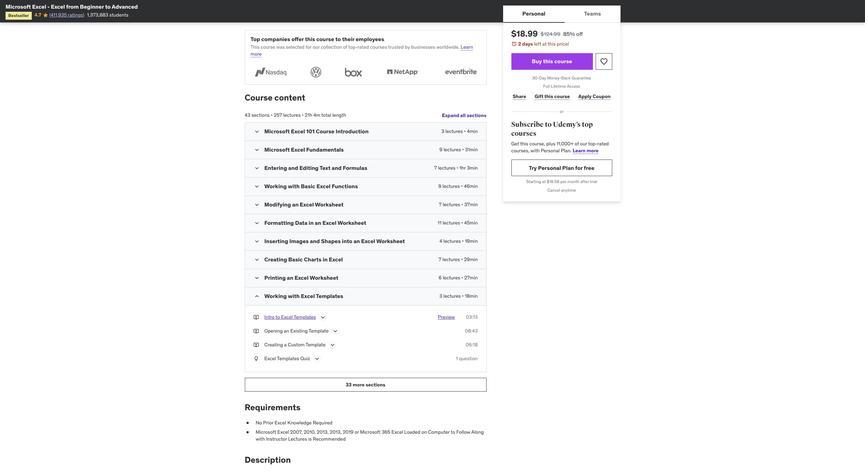 Task type: describe. For each thing, give the bounding box(es) containing it.
ratings)
[[68, 12, 84, 18]]

total
[[322, 112, 331, 118]]

small image for working
[[253, 183, 260, 190]]

xsmall image
[[245, 420, 250, 427]]

learn for top companies offer this course to their employees
[[461, 44, 473, 50]]

xsmall image for creating
[[253, 342, 259, 349]]

get this course, plus 11,000+ of our top-rated courses, with personal plan.
[[512, 141, 609, 154]]

excel up editing
[[291, 146, 305, 153]]

eventbrite image
[[441, 66, 481, 79]]

our inside get this course, plus 11,000+ of our top-rated courses, with personal plan.
[[581, 141, 588, 147]]

6
[[439, 275, 442, 281]]

• for working with basic excel functions
[[461, 183, 463, 189]]

an for printing an excel worksheet
[[287, 274, 294, 281]]

xsmall image for excel
[[253, 356, 259, 362]]

• for microsoft excel fundamentals
[[462, 147, 464, 153]]

subscribe to udemy's top courses
[[512, 120, 593, 138]]

27min
[[465, 275, 478, 281]]

45min
[[465, 220, 478, 226]]

6 lectures • 27min
[[439, 275, 478, 281]]

working for working with basic excel functions
[[265, 183, 287, 190]]

7 for excel
[[439, 256, 442, 263]]

with down printing an excel worksheet
[[288, 293, 300, 300]]

apply
[[579, 93, 592, 99]]

30-day money-back guarantee full lifetime access
[[533, 75, 592, 89]]

18min
[[465, 293, 478, 299]]

• for modifying an excel worksheet
[[462, 201, 463, 208]]

expand
[[442, 112, 460, 118]]

excel down printing an excel worksheet
[[301, 293, 315, 300]]

learn more link for subscribe to udemy's top courses
[[573, 148, 599, 154]]

lifetime
[[551, 84, 566, 89]]

-
[[47, 3, 50, 10]]

small image for modifying
[[253, 201, 260, 208]]

gift this course
[[535, 93, 570, 99]]

with inside microsoft excel 2007, 2010, 2013, 2013, 2019 or microsoft 365 excel loaded on computer to follow along with instructor lectures is recommended
[[256, 436, 265, 442]]

nasdaq image
[[251, 66, 290, 79]]

knowledge
[[288, 420, 312, 426]]

working with basic excel functions
[[265, 183, 358, 190]]

printing an excel worksheet
[[265, 274, 339, 281]]

small image for working
[[253, 293, 260, 300]]

more for top companies offer this course to their employees
[[251, 51, 262, 57]]

personal inside button
[[523, 10, 546, 17]]

show lecture description image
[[332, 328, 339, 335]]

opening an existing template
[[265, 328, 329, 334]]

try personal plan for free link
[[512, 160, 613, 176]]

left
[[534, 41, 542, 47]]

share button
[[512, 90, 528, 103]]

3 for microsoft excel 101 course introduction
[[442, 128, 445, 134]]

into
[[342, 238, 353, 245]]

lectures for inserting images and shapes into an excel worksheet
[[444, 238, 461, 244]]

2007,
[[290, 429, 303, 436]]

teams
[[585, 10, 601, 17]]

top- inside get this course, plus 11,000+ of our top-rated courses, with personal plan.
[[589, 141, 598, 147]]

course inside "button"
[[555, 58, 573, 65]]

lectures for formatting data in an excel worksheet
[[443, 220, 460, 226]]

small image for inserting
[[253, 238, 260, 245]]

33 more sections button
[[245, 378, 487, 392]]

access
[[567, 84, 581, 89]]

9 lectures • 46min
[[439, 183, 478, 189]]

formatting data in an excel worksheet
[[265, 219, 366, 226]]

0 horizontal spatial course
[[245, 92, 273, 103]]

course inside "link"
[[555, 93, 570, 99]]

expand all sections
[[442, 112, 487, 118]]

small image for formatting
[[253, 220, 260, 227]]

more for subscribe to udemy's top courses
[[587, 148, 599, 154]]

quiz
[[301, 356, 310, 362]]

an right into
[[354, 238, 360, 245]]

courses inside subscribe to udemy's top courses
[[512, 129, 537, 138]]

lectures for modifying an excel worksheet
[[443, 201, 461, 208]]

rated inside get this course, plus 11,000+ of our top-rated courses, with personal plan.
[[598, 141, 609, 147]]

show lecture description image for creating a custom template
[[329, 342, 336, 349]]

beginner
[[80, 3, 104, 10]]

this right offer
[[305, 36, 315, 42]]

lectures for working with basic excel functions
[[443, 183, 460, 189]]

lectures right 257 on the top of page
[[283, 112, 301, 118]]

courses,
[[512, 148, 530, 154]]

excel up shapes
[[323, 219, 337, 226]]

excel left the 101
[[291, 128, 305, 135]]

plan
[[563, 164, 574, 171]]

no prior excel knowledge required
[[256, 420, 333, 426]]

0 vertical spatial rated
[[358, 44, 369, 50]]

creating basic charts in excel
[[265, 256, 343, 263]]

08:43
[[465, 328, 478, 334]]

price!
[[557, 41, 569, 47]]

charts
[[304, 256, 322, 263]]

off
[[577, 30, 583, 37]]

content
[[275, 92, 305, 103]]

creating a custom template
[[265, 342, 326, 348]]

trial
[[590, 179, 598, 184]]

more inside button
[[353, 382, 365, 388]]

2 vertical spatial personal
[[538, 164, 562, 171]]

volkswagen image
[[309, 66, 324, 79]]

try personal plan for free
[[529, 164, 595, 171]]

printing
[[265, 274, 286, 281]]

question
[[459, 356, 478, 362]]

creating for creating a custom template
[[265, 342, 283, 348]]

1 vertical spatial 7
[[439, 201, 442, 208]]

an for opening an existing template
[[284, 328, 289, 334]]

course,
[[530, 141, 546, 147]]

templates for intro to excel templates
[[294, 314, 316, 320]]

recommended
[[313, 436, 346, 442]]

small image for printing
[[253, 275, 260, 282]]

small image for entering
[[253, 165, 260, 172]]

tab list containing personal
[[503, 6, 621, 23]]

netapp image
[[383, 66, 423, 79]]

excel right 365 at the left bottom
[[392, 429, 403, 436]]

excel down 'text'
[[317, 183, 331, 190]]

1 2013, from the left
[[317, 429, 329, 436]]

• for microsoft excel 101 course introduction
[[464, 128, 466, 134]]

learn more for subscribe to udemy's top courses
[[573, 148, 599, 154]]

06:18
[[466, 342, 478, 348]]

template for creating a custom template
[[306, 342, 326, 348]]

2010,
[[304, 429, 316, 436]]

257
[[274, 112, 282, 118]]

introduction
[[336, 128, 369, 135]]

from
[[66, 3, 79, 10]]

0 vertical spatial for
[[306, 44, 312, 50]]

with up modifying an excel worksheet
[[288, 183, 300, 190]]

day
[[540, 75, 547, 80]]

• for printing an excel worksheet
[[462, 275, 463, 281]]

21h 4m
[[305, 112, 321, 118]]

$18.99
[[512, 28, 538, 39]]

4 lectures • 19min
[[440, 238, 478, 244]]

0 horizontal spatial and
[[288, 164, 298, 171]]

their
[[342, 36, 355, 42]]

apply coupon
[[579, 93, 611, 99]]

$124.99
[[541, 30, 561, 37]]

on
[[422, 429, 427, 436]]

03:13
[[466, 314, 478, 320]]

11
[[438, 220, 442, 226]]

this for get
[[521, 141, 529, 147]]

1 horizontal spatial and
[[310, 238, 320, 245]]

excel down "working with basic excel functions"
[[300, 201, 314, 208]]

back
[[562, 75, 571, 80]]

personal button
[[503, 6, 565, 22]]

fundamentals
[[306, 146, 344, 153]]

(411,935 ratings)
[[49, 12, 84, 18]]

of inside get this course, plus 11,000+ of our top-rated courses, with personal plan.
[[575, 141, 579, 147]]

wishlist image
[[600, 57, 608, 66]]

no
[[256, 420, 262, 426]]

9 for microsoft excel fundamentals
[[440, 147, 443, 153]]

excel templates quiz
[[265, 356, 310, 362]]

learn for subscribe to udemy's top courses
[[573, 148, 586, 154]]

opening
[[265, 328, 283, 334]]

sections for 33 more sections
[[366, 382, 386, 388]]

4.7
[[34, 12, 41, 18]]

• for creating basic charts in excel
[[461, 256, 463, 263]]

1 horizontal spatial or
[[560, 109, 564, 114]]

starting
[[527, 179, 542, 184]]

xsmall image left intro
[[253, 314, 259, 321]]

box image
[[342, 66, 365, 79]]

3 for working with excel templates
[[440, 293, 443, 299]]

microsoft for microsoft excel 101 course introduction
[[265, 128, 290, 135]]

2 2013, from the left
[[330, 429, 342, 436]]

to inside subscribe to udemy's top courses
[[545, 120, 552, 129]]

get
[[512, 141, 520, 147]]

an for modifying an excel worksheet
[[292, 201, 299, 208]]



Task type: vqa. For each thing, say whether or not it's contained in the screenshot.


Task type: locate. For each thing, give the bounding box(es) containing it.
excel down the creating basic charts in excel
[[295, 274, 309, 281]]

0 vertical spatial 7
[[435, 165, 437, 171]]

to left follow
[[451, 429, 456, 436]]

1 vertical spatial courses
[[512, 129, 537, 138]]

3 lectures • 4min
[[442, 128, 478, 134]]

0 vertical spatial small image
[[253, 147, 260, 153]]

4min
[[467, 128, 478, 134]]

an right modifying
[[292, 201, 299, 208]]

preview
[[438, 314, 455, 320]]

this up courses,
[[521, 141, 529, 147]]

2 creating from the top
[[265, 342, 283, 348]]

course up collection
[[317, 36, 334, 42]]

and left editing
[[288, 164, 298, 171]]

show lecture description image
[[320, 314, 327, 321], [329, 342, 336, 349], [314, 356, 321, 363]]

learn more link for top companies offer this course to their employees
[[251, 44, 473, 57]]

1 small image from the top
[[253, 128, 260, 135]]

plus
[[547, 141, 556, 147]]

0 vertical spatial creating
[[265, 256, 287, 263]]

more down this in the top left of the page
[[251, 51, 262, 57]]

0 horizontal spatial learn more link
[[251, 44, 473, 57]]

0 vertical spatial working
[[265, 183, 287, 190]]

excel up "4.7"
[[32, 3, 46, 10]]

7 lectures • 37min
[[439, 201, 478, 208]]

expand all sections button
[[442, 109, 487, 122]]

existing
[[291, 328, 308, 334]]

an right printing
[[287, 274, 294, 281]]

course
[[245, 92, 273, 103], [316, 128, 335, 135]]

• left 45min
[[462, 220, 463, 226]]

at
[[543, 41, 547, 47], [543, 179, 546, 184]]

1 horizontal spatial learn more link
[[573, 148, 599, 154]]

or inside microsoft excel 2007, 2010, 2013, 2013, 2019 or microsoft 365 excel loaded on computer to follow along with instructor lectures is recommended
[[355, 429, 359, 436]]

lectures for printing an excel worksheet
[[443, 275, 461, 281]]

learn right worldwide.
[[461, 44, 473, 50]]

follow
[[457, 429, 471, 436]]

• for working with excel templates
[[462, 293, 464, 299]]

1 vertical spatial our
[[581, 141, 588, 147]]

to inside button
[[276, 314, 280, 320]]

collection
[[321, 44, 342, 50]]

2 vertical spatial show lecture description image
[[314, 356, 321, 363]]

requirements
[[245, 402, 301, 413]]

course down companies
[[261, 44, 275, 50]]

show lecture description image down show lecture description icon at the bottom left of page
[[329, 342, 336, 349]]

sections inside button
[[366, 382, 386, 388]]

templates down printing an excel worksheet
[[316, 293, 343, 300]]

working down entering
[[265, 183, 287, 190]]

1 vertical spatial for
[[576, 164, 583, 171]]

0 horizontal spatial learn
[[461, 44, 473, 50]]

5 small image from the top
[[253, 238, 260, 245]]

1 vertical spatial personal
[[541, 148, 560, 154]]

learn more for top companies offer this course to their employees
[[251, 44, 473, 57]]

excel right prior
[[275, 420, 286, 426]]

2 vertical spatial small image
[[253, 256, 260, 263]]

this for gift
[[545, 93, 554, 99]]

• left 21h 4m
[[302, 112, 304, 118]]

1 working from the top
[[265, 183, 287, 190]]

1 horizontal spatial more
[[353, 382, 365, 388]]

templates up the "existing"
[[294, 314, 316, 320]]

lectures up 6 lectures • 27min
[[443, 256, 460, 263]]

• left 1hr
[[457, 165, 459, 171]]

with down course,
[[531, 148, 540, 154]]

and right images
[[310, 238, 320, 245]]

small image for microsoft
[[253, 147, 260, 153]]

excel up opening an existing template
[[281, 314, 293, 320]]

per
[[561, 179, 567, 184]]

2 vertical spatial 7
[[439, 256, 442, 263]]

1 vertical spatial working
[[265, 293, 287, 300]]

1 vertical spatial learn more link
[[573, 148, 599, 154]]

1 vertical spatial show lecture description image
[[329, 342, 336, 349]]

1 vertical spatial at
[[543, 179, 546, 184]]

2 small image from the top
[[253, 183, 260, 190]]

365
[[382, 429, 391, 436]]

microsoft up the bestseller
[[6, 3, 31, 10]]

gift this course link
[[534, 90, 572, 103]]

1 horizontal spatial sections
[[366, 382, 386, 388]]

lectures for microsoft excel fundamentals
[[444, 147, 461, 153]]

lectures
[[288, 436, 307, 442]]

microsoft excel 101 course introduction
[[265, 128, 369, 135]]

• left 19min
[[462, 238, 464, 244]]

3
[[442, 128, 445, 134], [440, 293, 443, 299]]

along
[[472, 429, 484, 436]]

1 horizontal spatial of
[[575, 141, 579, 147]]

prior
[[263, 420, 274, 426]]

xsmall image left a
[[253, 342, 259, 349]]

in right data
[[309, 219, 314, 226]]

description
[[245, 455, 291, 465]]

working for working with excel templates
[[265, 293, 287, 300]]

microsoft for microsoft excel 2007, 2010, 2013, 2013, 2019 or microsoft 365 excel loaded on computer to follow along with instructor lectures is recommended
[[256, 429, 276, 436]]

0 vertical spatial show lecture description image
[[320, 314, 327, 321]]

templates for working with excel templates
[[316, 293, 343, 300]]

trusted
[[388, 44, 404, 50]]

• for inserting images and shapes into an excel worksheet
[[462, 238, 464, 244]]

images
[[290, 238, 309, 245]]

share
[[513, 93, 527, 99]]

2 horizontal spatial sections
[[467, 112, 487, 118]]

excel up instructor
[[278, 429, 289, 436]]

template left show lecture description icon at the bottom left of page
[[309, 328, 329, 334]]

learn more up free
[[573, 148, 599, 154]]

basic
[[301, 183, 316, 190], [289, 256, 303, 263]]

• left 27min
[[462, 275, 463, 281]]

intro to excel templates
[[265, 314, 316, 320]]

excel
[[32, 3, 46, 10], [51, 3, 65, 10], [291, 128, 305, 135], [291, 146, 305, 153], [317, 183, 331, 190], [300, 201, 314, 208], [323, 219, 337, 226], [361, 238, 375, 245], [329, 256, 343, 263], [295, 274, 309, 281], [301, 293, 315, 300], [281, 314, 293, 320], [265, 356, 276, 362], [275, 420, 286, 426], [278, 429, 289, 436], [392, 429, 403, 436]]

formatting
[[265, 219, 294, 226]]

1 vertical spatial course
[[316, 128, 335, 135]]

excel inside intro to excel templates button
[[281, 314, 293, 320]]

sections right all
[[467, 112, 487, 118]]

0 horizontal spatial of
[[343, 44, 347, 50]]

course content
[[245, 92, 305, 103]]

1 vertical spatial in
[[323, 256, 328, 263]]

udemy's
[[553, 120, 581, 129]]

4 small image from the top
[[253, 220, 260, 227]]

employees
[[356, 36, 385, 42]]

0 horizontal spatial learn more
[[251, 44, 473, 57]]

required
[[313, 420, 333, 426]]

0 horizontal spatial our
[[313, 44, 320, 50]]

or up udemy's
[[560, 109, 564, 114]]

0 vertical spatial basic
[[301, 183, 316, 190]]

sections right 33
[[366, 382, 386, 388]]

1 horizontal spatial learn more
[[573, 148, 599, 154]]

computer
[[428, 429, 450, 436]]

of down the their
[[343, 44, 347, 50]]

7 for and
[[435, 165, 437, 171]]

excel down "opening"
[[265, 356, 276, 362]]

0 vertical spatial 3
[[442, 128, 445, 134]]

small image for microsoft
[[253, 128, 260, 135]]

1 vertical spatial 9
[[439, 183, 442, 189]]

worksheet
[[315, 201, 344, 208], [338, 219, 366, 226], [377, 238, 405, 245], [310, 274, 339, 281]]

alarm image
[[512, 41, 517, 47]]

personal inside get this course, plus 11,000+ of our top-rated courses, with personal plan.
[[541, 148, 560, 154]]

0 vertical spatial more
[[251, 51, 262, 57]]

• left 29min
[[461, 256, 463, 263]]

7 lectures • 29min
[[439, 256, 478, 263]]

and right 'text'
[[332, 164, 342, 171]]

this inside get this course, plus 11,000+ of our top-rated courses, with personal plan.
[[521, 141, 529, 147]]

• left 257 on the top of page
[[271, 112, 273, 118]]

creating down inserting
[[265, 256, 287, 263]]

small image
[[253, 147, 260, 153], [253, 183, 260, 190], [253, 256, 260, 263]]

at inside starting at $16.58 per month after trial cancel anytime
[[543, 179, 546, 184]]

personal
[[523, 10, 546, 17], [541, 148, 560, 154], [538, 164, 562, 171]]

entering
[[265, 164, 287, 171]]

lectures right '11'
[[443, 220, 460, 226]]

lectures for microsoft excel 101 course introduction
[[446, 128, 463, 134]]

of
[[343, 44, 347, 50], [575, 141, 579, 147]]

1 vertical spatial or
[[355, 429, 359, 436]]

this
[[251, 44, 260, 50]]

to up 1,373,883 students
[[105, 3, 111, 10]]

2 vertical spatial templates
[[277, 356, 299, 362]]

lectures left 1hr
[[438, 165, 456, 171]]

0 horizontal spatial courses
[[370, 44, 387, 50]]

personal up $18.99
[[523, 10, 546, 17]]

xsmall image for opening
[[253, 328, 259, 335]]

9 for working with basic excel functions
[[439, 183, 442, 189]]

top-
[[349, 44, 358, 50], [589, 141, 598, 147]]

101
[[306, 128, 315, 135]]

43
[[245, 112, 251, 118]]

lectures for creating basic charts in excel
[[443, 256, 460, 263]]

top- down the their
[[349, 44, 358, 50]]

templates inside button
[[294, 314, 316, 320]]

3 small image from the top
[[253, 201, 260, 208]]

0 vertical spatial templates
[[316, 293, 343, 300]]

1 creating from the top
[[265, 256, 287, 263]]

lectures
[[283, 112, 301, 118], [446, 128, 463, 134], [444, 147, 461, 153], [438, 165, 456, 171], [443, 183, 460, 189], [443, 201, 461, 208], [443, 220, 460, 226], [444, 238, 461, 244], [443, 256, 460, 263], [443, 275, 461, 281], [444, 293, 461, 299]]

excel up (411,935
[[51, 3, 65, 10]]

an left the "existing"
[[284, 328, 289, 334]]

all
[[461, 112, 466, 118]]

microsoft down prior
[[256, 429, 276, 436]]

1 horizontal spatial course
[[316, 128, 335, 135]]

• left 31min
[[462, 147, 464, 153]]

1 vertical spatial 3
[[440, 293, 443, 299]]

cancel
[[548, 188, 561, 193]]

inserting images and shapes into an excel worksheet
[[265, 238, 405, 245]]

for
[[306, 44, 312, 50], [576, 164, 583, 171]]

basic left charts
[[289, 256, 303, 263]]

sections for expand all sections
[[467, 112, 487, 118]]

and
[[288, 164, 298, 171], [332, 164, 342, 171], [310, 238, 320, 245]]

0 horizontal spatial top-
[[349, 44, 358, 50]]

sections inside dropdown button
[[467, 112, 487, 118]]

this inside "button"
[[544, 58, 554, 65]]

more right 33
[[353, 382, 365, 388]]

2 vertical spatial more
[[353, 382, 365, 388]]

0 horizontal spatial 2013,
[[317, 429, 329, 436]]

this for buy
[[544, 58, 554, 65]]

• left "4min"
[[464, 128, 466, 134]]

1 vertical spatial basic
[[289, 256, 303, 263]]

1 vertical spatial template
[[306, 342, 326, 348]]

buy this course button
[[512, 53, 593, 70]]

1 vertical spatial more
[[587, 148, 599, 154]]

to left udemy's
[[545, 120, 552, 129]]

or right 2019
[[355, 429, 359, 436]]

• left 46min
[[461, 183, 463, 189]]

1 vertical spatial top-
[[589, 141, 598, 147]]

7 left 1hr
[[435, 165, 437, 171]]

7 small image from the top
[[253, 293, 260, 300]]

1 vertical spatial learn more
[[573, 148, 599, 154]]

formulas
[[343, 164, 368, 171]]

buy
[[532, 58, 542, 65]]

lectures for working with excel templates
[[444, 293, 461, 299]]

xsmall image left excel templates quiz
[[253, 356, 259, 362]]

0 horizontal spatial more
[[251, 51, 262, 57]]

rated
[[358, 44, 369, 50], [598, 141, 609, 147]]

this inside "link"
[[545, 93, 554, 99]]

• for entering and editing text and formulas
[[457, 165, 459, 171]]

1 horizontal spatial rated
[[598, 141, 609, 147]]

0 vertical spatial 9
[[440, 147, 443, 153]]

lectures up 7 lectures • 1hr 3min on the top right of the page
[[444, 147, 461, 153]]

this down $124.99
[[548, 41, 556, 47]]

at left $16.58
[[543, 179, 546, 184]]

learn
[[461, 44, 473, 50], [573, 148, 586, 154]]

0 horizontal spatial sections
[[252, 112, 270, 118]]

more
[[251, 51, 262, 57], [587, 148, 599, 154], [353, 382, 365, 388]]

buy this course
[[532, 58, 573, 65]]

1 horizontal spatial 2013,
[[330, 429, 342, 436]]

advanced
[[112, 3, 138, 10]]

lectures up 11 lectures • 45min
[[443, 201, 461, 208]]

xsmall image
[[253, 314, 259, 321], [253, 328, 259, 335], [253, 342, 259, 349], [253, 356, 259, 362], [245, 429, 250, 436]]

an right data
[[315, 219, 321, 226]]

• for formatting data in an excel worksheet
[[462, 220, 463, 226]]

show lecture description image right quiz
[[314, 356, 321, 363]]

1 vertical spatial learn
[[573, 148, 586, 154]]

length
[[333, 112, 346, 118]]

0 vertical spatial of
[[343, 44, 347, 50]]

xsmall image left "opening"
[[253, 328, 259, 335]]

3 down 'expand'
[[442, 128, 445, 134]]

this right buy
[[544, 58, 554, 65]]

1 vertical spatial of
[[575, 141, 579, 147]]

9
[[440, 147, 443, 153], [439, 183, 442, 189]]

tab list
[[503, 6, 621, 23]]

19min
[[465, 238, 478, 244]]

0 horizontal spatial for
[[306, 44, 312, 50]]

0 vertical spatial template
[[309, 328, 329, 334]]

7 up '11'
[[439, 201, 442, 208]]

0 vertical spatial learn more
[[251, 44, 473, 57]]

in
[[309, 219, 314, 226], [323, 256, 328, 263]]

0 vertical spatial top-
[[349, 44, 358, 50]]

small image for creating
[[253, 256, 260, 263]]

templates
[[316, 293, 343, 300], [294, 314, 316, 320], [277, 356, 299, 362]]

1 vertical spatial creating
[[265, 342, 283, 348]]

0 vertical spatial personal
[[523, 10, 546, 17]]

9 up 7 lectures • 1hr 3min on the top right of the page
[[440, 147, 443, 153]]

microsoft for microsoft excel fundamentals
[[265, 146, 290, 153]]

our right 11,000+
[[581, 141, 588, 147]]

2 horizontal spatial and
[[332, 164, 342, 171]]

1 vertical spatial small image
[[253, 183, 260, 190]]

1 horizontal spatial top-
[[589, 141, 598, 147]]

working down printing
[[265, 293, 287, 300]]

excel down the inserting images and shapes into an excel worksheet
[[329, 256, 343, 263]]

1 horizontal spatial learn
[[573, 148, 586, 154]]

2019
[[343, 429, 354, 436]]

7
[[435, 165, 437, 171], [439, 201, 442, 208], [439, 256, 442, 263]]

microsoft for microsoft excel - excel from beginner to advanced
[[6, 3, 31, 10]]

days
[[523, 41, 533, 47]]

1 horizontal spatial for
[[576, 164, 583, 171]]

microsoft down 257 on the top of page
[[265, 128, 290, 135]]

show lecture description image down working with excel templates
[[320, 314, 327, 321]]

our down top companies offer this course to their employees
[[313, 44, 320, 50]]

lectures left 18min
[[444, 293, 461, 299]]

2
[[519, 41, 521, 47]]

1 small image from the top
[[253, 147, 260, 153]]

at right left
[[543, 41, 547, 47]]

29min
[[464, 256, 478, 263]]

0 vertical spatial at
[[543, 41, 547, 47]]

to left the their
[[336, 36, 341, 42]]

0 vertical spatial courses
[[370, 44, 387, 50]]

6 small image from the top
[[253, 275, 260, 282]]

with left instructor
[[256, 436, 265, 442]]

lectures right 4
[[444, 238, 461, 244]]

microsoft left 365 at the left bottom
[[360, 429, 381, 436]]

text
[[320, 164, 331, 171]]

0 horizontal spatial rated
[[358, 44, 369, 50]]

course down lifetime
[[555, 93, 570, 99]]

to inside microsoft excel 2007, 2010, 2013, 2013, 2019 or microsoft 365 excel loaded on computer to follow along with instructor lectures is recommended
[[451, 429, 456, 436]]

for left free
[[576, 164, 583, 171]]

3 small image from the top
[[253, 256, 260, 263]]

2 working from the top
[[265, 293, 287, 300]]

1 question
[[456, 356, 478, 362]]

•
[[271, 112, 273, 118], [302, 112, 304, 118], [464, 128, 466, 134], [462, 147, 464, 153], [457, 165, 459, 171], [461, 183, 463, 189], [462, 201, 463, 208], [462, 220, 463, 226], [462, 238, 464, 244], [461, 256, 463, 263], [462, 275, 463, 281], [462, 293, 464, 299]]

0 vertical spatial course
[[245, 92, 273, 103]]

this course was selected for our collection of top-rated courses trusted by businesses worldwide.
[[251, 44, 460, 50]]

0 vertical spatial learn more link
[[251, 44, 473, 57]]

template for opening an existing template
[[309, 328, 329, 334]]

small image
[[253, 128, 260, 135], [253, 165, 260, 172], [253, 201, 260, 208], [253, 220, 260, 227], [253, 238, 260, 245], [253, 275, 260, 282], [253, 293, 260, 300]]

with inside get this course, plus 11,000+ of our top-rated courses, with personal plan.
[[531, 148, 540, 154]]

full
[[544, 84, 550, 89]]

with
[[531, 148, 540, 154], [288, 183, 300, 190], [288, 293, 300, 300], [256, 436, 265, 442]]

0 horizontal spatial or
[[355, 429, 359, 436]]

2 small image from the top
[[253, 165, 260, 172]]

learn more link up free
[[573, 148, 599, 154]]

plan.
[[561, 148, 572, 154]]

1 horizontal spatial courses
[[512, 129, 537, 138]]

in right charts
[[323, 256, 328, 263]]

1,373,883
[[87, 12, 108, 18]]

show lecture description image for excel templates quiz
[[314, 356, 321, 363]]

1 vertical spatial templates
[[294, 314, 316, 320]]

creating for creating basic charts in excel
[[265, 256, 287, 263]]

this right the gift
[[545, 93, 554, 99]]

0 vertical spatial learn
[[461, 44, 473, 50]]

for down top companies offer this course to their employees
[[306, 44, 312, 50]]

1 vertical spatial rated
[[598, 141, 609, 147]]

money-
[[548, 75, 562, 80]]

0 vertical spatial our
[[313, 44, 320, 50]]

0 vertical spatial in
[[309, 219, 314, 226]]

loaded
[[405, 429, 421, 436]]

9 lectures • 31min
[[440, 147, 478, 153]]

2 horizontal spatial more
[[587, 148, 599, 154]]

lectures for entering and editing text and formulas
[[438, 165, 456, 171]]

(411,935
[[49, 12, 67, 18]]

learn more link down employees
[[251, 44, 473, 57]]

0 vertical spatial or
[[560, 109, 564, 114]]

1 horizontal spatial in
[[323, 256, 328, 263]]

more up free
[[587, 148, 599, 154]]

inserting
[[265, 238, 288, 245]]

microsoft excel fundamentals
[[265, 146, 344, 153]]

excel right into
[[361, 238, 375, 245]]

was
[[277, 44, 285, 50]]

$18.99 $124.99 85% off
[[512, 28, 583, 39]]

43 sections • 257 lectures • 21h 4m total length
[[245, 112, 346, 118]]

guarantee
[[572, 75, 592, 80]]

intro
[[265, 314, 275, 320]]

0 horizontal spatial in
[[309, 219, 314, 226]]

lectures down 'expand'
[[446, 128, 463, 134]]

1 horizontal spatial our
[[581, 141, 588, 147]]

xsmall image down xsmall icon
[[245, 429, 250, 436]]

microsoft excel 2007, 2010, 2013, 2013, 2019 or microsoft 365 excel loaded on computer to follow along with instructor lectures is recommended
[[256, 429, 484, 442]]



